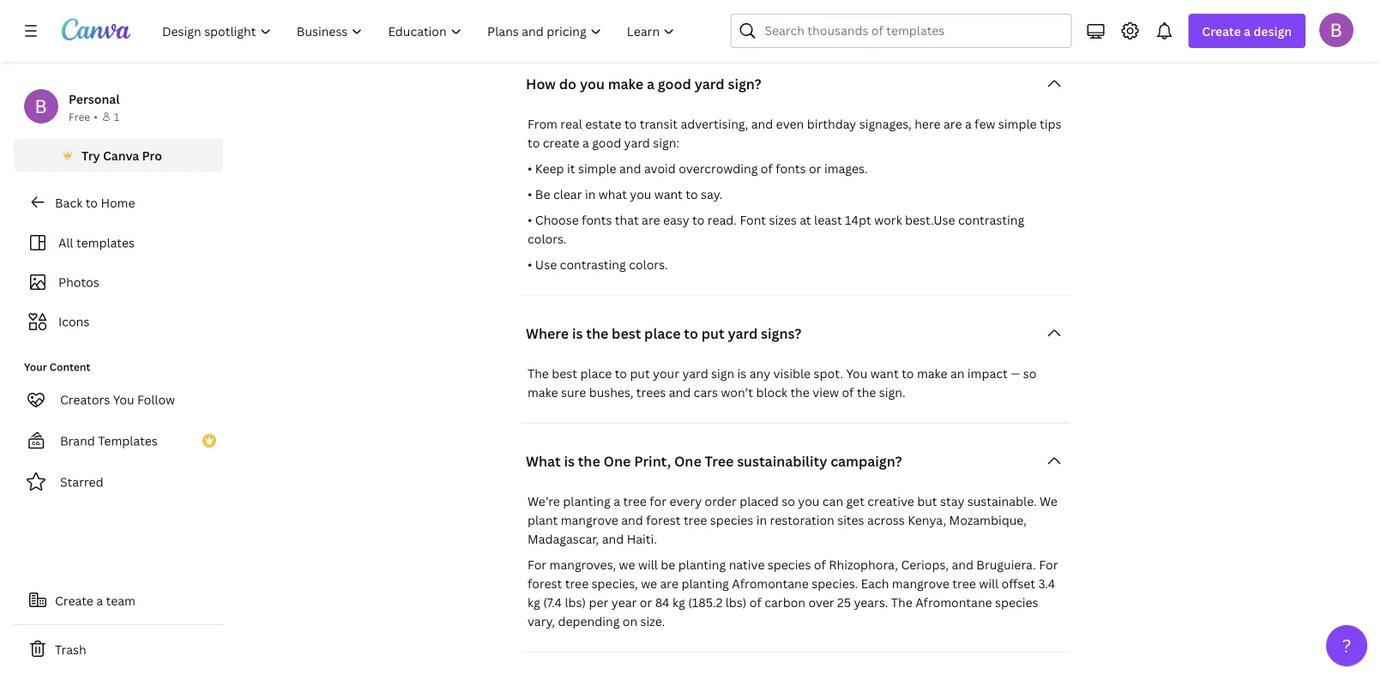 Task type: vqa. For each thing, say whether or not it's contained in the screenshot.
•
yes



Task type: locate. For each thing, give the bounding box(es) containing it.
sustainable.
[[968, 493, 1037, 510]]

how do you make a good yard sign? button
[[521, 66, 1070, 101]]

are inside • choose fonts that are easy to read. font sizes at least 14pt work best.use contrasting colors.
[[642, 212, 661, 228]]

yard down transit
[[625, 135, 650, 151]]

try canva pro
[[82, 147, 162, 164]]

to inside dropdown button
[[684, 324, 699, 342]]

• use contrasting colors.
[[528, 256, 668, 273]]

1 vertical spatial we
[[641, 576, 658, 592]]

1 horizontal spatial will
[[979, 576, 999, 592]]

3.4
[[1039, 576, 1056, 592]]

2 vertical spatial are
[[661, 576, 679, 592]]

the right years.
[[892, 595, 913, 611]]

0 vertical spatial contrasting
[[959, 212, 1025, 228]]

is for print,
[[564, 452, 575, 470]]

try canva pro button
[[14, 139, 223, 172]]

all templates
[[58, 235, 135, 251]]

is for place
[[572, 324, 583, 342]]

afromontane down ceriops,
[[916, 595, 993, 611]]

brand templates link
[[14, 424, 223, 458]]

create left team
[[55, 593, 93, 609]]

are inside from real estate to transit advertising, and even birthday signages, here are a few simple tips to create a good yard sign:
[[944, 116, 963, 132]]

is right what
[[564, 452, 575, 470]]

what
[[599, 186, 627, 202]]

0 horizontal spatial the
[[528, 365, 549, 382]]

0 horizontal spatial make
[[528, 384, 558, 401]]

to up cars
[[684, 324, 699, 342]]

and inside the "the best place to put your yard sign is any visible spot. you want to make an impact — so make sure bushes, trees and cars won't block the view of the sign."
[[669, 384, 691, 401]]

bruguiera.
[[977, 557, 1037, 573]]

0 horizontal spatial simple
[[578, 160, 617, 177]]

read.
[[708, 212, 737, 228]]

contrasting
[[959, 212, 1025, 228], [560, 256, 626, 273]]

the
[[528, 365, 549, 382], [892, 595, 913, 611]]

simple right few
[[999, 116, 1037, 132]]

0 vertical spatial fonts
[[776, 160, 806, 177]]

yard inside from real estate to transit advertising, and even birthday signages, here are a few simple tips to create a good yard sign:
[[625, 135, 650, 151]]

forest up (7.4
[[528, 576, 562, 592]]

to down from
[[528, 135, 540, 151]]

your
[[24, 360, 47, 374]]

good down estate on the top left of page
[[592, 135, 622, 151]]

create inside create a design dropdown button
[[1203, 23, 1242, 39]]

0 vertical spatial we
[[619, 557, 636, 573]]

species down the offset
[[996, 595, 1039, 611]]

0 horizontal spatial create
[[55, 593, 93, 609]]

over
[[809, 595, 835, 611]]

kg
[[528, 595, 541, 611], [673, 595, 686, 611]]

• inside • choose fonts that are easy to read. font sizes at least 14pt work best.use contrasting colors.
[[528, 212, 533, 228]]

is
[[572, 324, 583, 342], [738, 365, 747, 382], [564, 452, 575, 470]]

1 horizontal spatial so
[[1024, 365, 1037, 382]]

place up bushes,
[[581, 365, 612, 382]]

good
[[658, 74, 692, 93], [592, 135, 622, 151]]

are down be
[[661, 576, 679, 592]]

yard up cars
[[683, 365, 709, 382]]

0 horizontal spatial kg
[[528, 595, 541, 611]]

sizes
[[769, 212, 797, 228]]

will down the bruguiera.
[[979, 576, 999, 592]]

the inside the "the best place to put your yard sign is any visible spot. you want to make an impact — so make sure bushes, trees and cars won't block the view of the sign."
[[528, 365, 549, 382]]

contrasting inside • choose fonts that are easy to read. font sizes at least 14pt work best.use contrasting colors.
[[959, 212, 1025, 228]]

0 horizontal spatial you
[[113, 392, 134, 408]]

1 horizontal spatial kg
[[673, 595, 686, 611]]

create for create a team
[[55, 593, 93, 609]]

bob builder image
[[1320, 13, 1354, 47]]

0 horizontal spatial for
[[528, 557, 547, 573]]

planting
[[563, 493, 611, 510], [679, 557, 726, 573], [682, 576, 729, 592]]

visible
[[774, 365, 811, 382]]

simple right it
[[578, 160, 617, 177]]

want up easy
[[655, 186, 683, 202]]

in inside we're planting a tree for every order placed so you can get creative but stay sustainable. we plant mangrove and forest tree species in restoration sites across kenya, mozambique, madagascar, and haiti.
[[757, 512, 767, 529]]

1 horizontal spatial contrasting
[[959, 212, 1025, 228]]

carbon
[[765, 595, 806, 611]]

1 vertical spatial contrasting
[[560, 256, 626, 273]]

we up 84
[[641, 576, 658, 592]]

species.
[[812, 576, 858, 592]]

to inside • choose fonts that are easy to read. font sizes at least 14pt work best.use contrasting colors.
[[693, 212, 705, 228]]

1 horizontal spatial one
[[675, 452, 702, 470]]

of inside the "the best place to put your yard sign is any visible spot. you want to make an impact — so make sure bushes, trees and cars won't block the view of the sign."
[[842, 384, 854, 401]]

put inside the "the best place to put your yard sign is any visible spot. you want to make an impact — so make sure bushes, trees and cars won't block the view of the sign."
[[630, 365, 650, 382]]

1 horizontal spatial mangrove
[[892, 576, 950, 592]]

place up your
[[645, 324, 681, 342]]

so
[[1024, 365, 1037, 382], [782, 493, 796, 510]]

put
[[702, 324, 725, 342], [630, 365, 650, 382]]

• left choose
[[528, 212, 533, 228]]

lbs) right (7.4
[[565, 595, 586, 611]]

one left "tree"
[[675, 452, 702, 470]]

you right what
[[630, 186, 652, 202]]

make up estate on the top left of page
[[608, 74, 644, 93]]

0 horizontal spatial place
[[581, 365, 612, 382]]

0 vertical spatial is
[[572, 324, 583, 342]]

the inside what is the one print, one tree sustainability campaign? dropdown button
[[578, 452, 601, 470]]

0 vertical spatial the
[[528, 365, 549, 382]]

make inside dropdown button
[[608, 74, 644, 93]]

contrasting right best.use
[[959, 212, 1025, 228]]

0 vertical spatial you
[[580, 74, 605, 93]]

of down from real estate to transit advertising, and even birthday signages, here are a few simple tips to create a good yard sign:
[[761, 160, 773, 177]]

1 horizontal spatial create
[[1203, 23, 1242, 39]]

and inside for mangroves, we will be planting native species of rhizophora, ceriops, and bruguiera. for forest tree species, we are planting afromontane species. each mangrove tree will offset 3.4 kg (7.4 lbs) per year or 84 kg (185.2 lbs) of carbon over 25 years. the afromontane species vary, depending on size.
[[952, 557, 974, 573]]

creative
[[868, 493, 915, 510]]

1 horizontal spatial colors.
[[629, 256, 668, 273]]

keep
[[535, 160, 564, 177]]

0 vertical spatial or
[[809, 160, 822, 177]]

put up sign
[[702, 324, 725, 342]]

create a team
[[55, 593, 136, 609]]

0 horizontal spatial species
[[710, 512, 754, 529]]

0 horizontal spatial will
[[639, 557, 658, 573]]

1 horizontal spatial good
[[658, 74, 692, 93]]

good inside from real estate to transit advertising, and even birthday signages, here are a few simple tips to create a good yard sign:
[[592, 135, 622, 151]]

what
[[526, 452, 561, 470]]

• for • choose fonts that are easy to read. font sizes at least 14pt work best.use contrasting colors.
[[528, 212, 533, 228]]

• for • be clear in what you want to say.
[[528, 186, 533, 202]]

0 vertical spatial place
[[645, 324, 681, 342]]

put inside where is the best place to put yard signs? dropdown button
[[702, 324, 725, 342]]

back
[[55, 194, 83, 211]]

your
[[653, 365, 680, 382]]

1 vertical spatial or
[[640, 595, 653, 611]]

the right where
[[586, 324, 609, 342]]

back to home link
[[14, 185, 223, 220]]

to right estate on the top left of page
[[625, 116, 637, 132]]

fonts down from real estate to transit advertising, and even birthday signages, here are a few simple tips to create a good yard sign:
[[776, 160, 806, 177]]

and left even
[[752, 116, 774, 132]]

make left an at bottom
[[917, 365, 948, 382]]

team
[[106, 593, 136, 609]]

each
[[861, 576, 890, 592]]

native
[[729, 557, 765, 573]]

0 vertical spatial good
[[658, 74, 692, 93]]

create inside create a team button
[[55, 593, 93, 609]]

0 horizontal spatial good
[[592, 135, 622, 151]]

mozambique,
[[950, 512, 1027, 529]]

on
[[623, 614, 638, 630]]

and inside from real estate to transit advertising, and even birthday signages, here are a few simple tips to create a good yard sign:
[[752, 116, 774, 132]]

afromontane up carbon
[[732, 576, 809, 592]]

good up transit
[[658, 74, 692, 93]]

1 vertical spatial so
[[782, 493, 796, 510]]

0 horizontal spatial we
[[619, 557, 636, 573]]

0 vertical spatial mangrove
[[561, 512, 619, 529]]

are inside for mangroves, we will be planting native species of rhizophora, ceriops, and bruguiera. for forest tree species, we are planting afromontane species. each mangrove tree will offset 3.4 kg (7.4 lbs) per year or 84 kg (185.2 lbs) of carbon over 25 years. the afromontane species vary, depending on size.
[[661, 576, 679, 592]]

1 for from the left
[[528, 557, 547, 573]]

0 horizontal spatial contrasting
[[560, 256, 626, 273]]

create left the design
[[1203, 23, 1242, 39]]

1 vertical spatial in
[[757, 512, 767, 529]]

are right that
[[642, 212, 661, 228]]

colors. down choose
[[528, 231, 567, 247]]

• left the be
[[528, 186, 533, 202]]

0 vertical spatial forest
[[646, 512, 681, 529]]

lbs)
[[565, 595, 586, 611], [726, 595, 747, 611]]

0 vertical spatial make
[[608, 74, 644, 93]]

offset
[[1002, 576, 1036, 592]]

contrasting right use
[[560, 256, 626, 273]]

1 horizontal spatial you
[[630, 186, 652, 202]]

are
[[944, 116, 963, 132], [642, 212, 661, 228], [661, 576, 679, 592]]

create for create a design
[[1203, 23, 1242, 39]]

you right spot.
[[847, 365, 868, 382]]

sustainability
[[737, 452, 828, 470]]

1 horizontal spatial afromontane
[[916, 595, 993, 611]]

1 vertical spatial will
[[979, 576, 999, 592]]

• for • use contrasting colors.
[[528, 256, 533, 273]]

1 horizontal spatial forest
[[646, 512, 681, 529]]

kg right 84
[[673, 595, 686, 611]]

None search field
[[731, 14, 1072, 48]]

a right the "create"
[[583, 135, 590, 151]]

from
[[528, 116, 558, 132]]

in left what
[[585, 186, 596, 202]]

species up carbon
[[768, 557, 811, 573]]

block
[[757, 384, 788, 401]]

(7.4
[[543, 595, 562, 611]]

colors. down that
[[629, 256, 668, 273]]

to right back
[[86, 194, 98, 211]]

or left 84
[[640, 595, 653, 611]]

0 horizontal spatial lbs)
[[565, 595, 586, 611]]

you right do
[[580, 74, 605, 93]]

0 vertical spatial best
[[612, 324, 641, 342]]

best up sure
[[552, 365, 578, 382]]

2 kg from the left
[[673, 595, 686, 611]]

make
[[608, 74, 644, 93], [917, 365, 948, 382], [528, 384, 558, 401]]

species down order at bottom
[[710, 512, 754, 529]]

is left 'any'
[[738, 365, 747, 382]]

rhizophora,
[[829, 557, 899, 573]]

1 horizontal spatial best
[[612, 324, 641, 342]]

year
[[612, 595, 637, 611]]

the down where
[[528, 365, 549, 382]]

1 vertical spatial the
[[892, 595, 913, 611]]

2 horizontal spatial you
[[799, 493, 820, 510]]

and
[[752, 116, 774, 132], [620, 160, 642, 177], [669, 384, 691, 401], [622, 512, 643, 529], [602, 531, 624, 547], [952, 557, 974, 573]]

the
[[586, 324, 609, 342], [791, 384, 810, 401], [857, 384, 877, 401], [578, 452, 601, 470]]

mangrove down ceriops,
[[892, 576, 950, 592]]

the right what
[[578, 452, 601, 470]]

1 vertical spatial want
[[871, 365, 899, 382]]

0 vertical spatial will
[[639, 557, 658, 573]]

any
[[750, 365, 771, 382]]

1 vertical spatial forest
[[528, 576, 562, 592]]

in down placed
[[757, 512, 767, 529]]

1 horizontal spatial place
[[645, 324, 681, 342]]

0 horizontal spatial so
[[782, 493, 796, 510]]

2 one from the left
[[675, 452, 702, 470]]

the inside for mangroves, we will be planting native species of rhizophora, ceriops, and bruguiera. for forest tree species, we are planting afromontane species. each mangrove tree will offset 3.4 kg (7.4 lbs) per year or 84 kg (185.2 lbs) of carbon over 25 years. the afromontane species vary, depending on size.
[[892, 595, 913, 611]]

planting up (185.2
[[682, 576, 729, 592]]

tree left 'for'
[[623, 493, 647, 510]]

1 vertical spatial you
[[113, 392, 134, 408]]

0 horizontal spatial forest
[[528, 576, 562, 592]]

2 vertical spatial you
[[799, 493, 820, 510]]

or left 'images.'
[[809, 160, 822, 177]]

lbs) right (185.2
[[726, 595, 747, 611]]

1 horizontal spatial fonts
[[776, 160, 806, 177]]

a
[[1245, 23, 1251, 39], [647, 74, 655, 93], [966, 116, 972, 132], [583, 135, 590, 151], [614, 493, 621, 510], [96, 593, 103, 609]]

84
[[655, 595, 670, 611]]

you
[[580, 74, 605, 93], [630, 186, 652, 202], [799, 493, 820, 510]]

place
[[645, 324, 681, 342], [581, 365, 612, 382]]

want up sign.
[[871, 365, 899, 382]]

simple inside from real estate to transit advertising, and even birthday signages, here are a few simple tips to create a good yard sign:
[[999, 116, 1037, 132]]

0 vertical spatial species
[[710, 512, 754, 529]]

signs?
[[761, 324, 802, 342]]

sites
[[838, 512, 865, 529]]

0 vertical spatial planting
[[563, 493, 611, 510]]

2 horizontal spatial make
[[917, 365, 948, 382]]

1 vertical spatial best
[[552, 365, 578, 382]]

you up 'restoration'
[[799, 493, 820, 510]]

are right here at the right of page
[[944, 116, 963, 132]]

0 horizontal spatial put
[[630, 365, 650, 382]]

or
[[809, 160, 822, 177], [640, 595, 653, 611]]

you inside dropdown button
[[580, 74, 605, 93]]

0 vertical spatial in
[[585, 186, 596, 202]]

where
[[526, 324, 569, 342]]

home
[[101, 194, 135, 211]]

0 vertical spatial simple
[[999, 116, 1037, 132]]

you left follow
[[113, 392, 134, 408]]

photos
[[58, 274, 99, 291]]

0 horizontal spatial in
[[585, 186, 596, 202]]

1 vertical spatial put
[[630, 365, 650, 382]]

1 vertical spatial species
[[768, 557, 811, 573]]

at
[[800, 212, 812, 228]]

is right where
[[572, 324, 583, 342]]

1 horizontal spatial the
[[892, 595, 913, 611]]

best up bushes,
[[612, 324, 641, 342]]

a left team
[[96, 593, 103, 609]]

0 horizontal spatial fonts
[[582, 212, 612, 228]]

1 vertical spatial good
[[592, 135, 622, 151]]

yard left signs?
[[728, 324, 758, 342]]

1 horizontal spatial you
[[847, 365, 868, 382]]

2 vertical spatial is
[[564, 452, 575, 470]]

avoid
[[645, 160, 676, 177]]

you inside we're planting a tree for every order placed so you can get creative but stay sustainable. we plant mangrove and forest tree species in restoration sites across kenya, mozambique, madagascar, and haiti.
[[799, 493, 820, 510]]

0 horizontal spatial mangrove
[[561, 512, 619, 529]]

depending
[[558, 614, 620, 630]]

of right view
[[842, 384, 854, 401]]

mangrove inside for mangroves, we will be planting native species of rhizophora, ceriops, and bruguiera. for forest tree species, we are planting afromontane species. each mangrove tree will offset 3.4 kg (7.4 lbs) per year or 84 kg (185.2 lbs) of carbon over 25 years. the afromontane species vary, depending on size.
[[892, 576, 950, 592]]

best
[[612, 324, 641, 342], [552, 365, 578, 382]]

0 vertical spatial you
[[847, 365, 868, 382]]

• left the keep
[[528, 160, 533, 177]]

0 horizontal spatial or
[[640, 595, 653, 611]]

kg left (7.4
[[528, 595, 541, 611]]

planting right we're
[[563, 493, 611, 510]]

•
[[94, 109, 98, 124], [528, 160, 533, 177], [528, 186, 533, 202], [528, 212, 533, 228], [528, 256, 533, 273]]

so inside the "the best place to put your yard sign is any visible spot. you want to make an impact — so make sure bushes, trees and cars won't block the view of the sign."
[[1024, 365, 1037, 382]]

one left print,
[[604, 452, 631, 470]]

place inside the "the best place to put your yard sign is any visible spot. you want to make an impact — so make sure bushes, trees and cars won't block the view of the sign."
[[581, 365, 612, 382]]

best inside the "the best place to put your yard sign is any visible spot. you want to make an impact — so make sure bushes, trees and cars won't block the view of the sign."
[[552, 365, 578, 382]]

0 vertical spatial want
[[655, 186, 683, 202]]

here
[[915, 116, 941, 132]]

1 vertical spatial is
[[738, 365, 747, 382]]

fonts
[[776, 160, 806, 177], [582, 212, 612, 228]]

and right ceriops,
[[952, 557, 974, 573]]

0 horizontal spatial one
[[604, 452, 631, 470]]

1 vertical spatial fonts
[[582, 212, 612, 228]]

1 vertical spatial simple
[[578, 160, 617, 177]]

to right easy
[[693, 212, 705, 228]]

species
[[710, 512, 754, 529], [768, 557, 811, 573], [996, 595, 1039, 611]]

1 horizontal spatial simple
[[999, 116, 1037, 132]]

so right —
[[1024, 365, 1037, 382]]

and down your
[[669, 384, 691, 401]]

mangroves,
[[550, 557, 616, 573]]

forest down 'for'
[[646, 512, 681, 529]]

real
[[561, 116, 583, 132]]

0 vertical spatial so
[[1024, 365, 1037, 382]]

fonts left that
[[582, 212, 612, 228]]

print,
[[634, 452, 671, 470]]

1 vertical spatial mangrove
[[892, 576, 950, 592]]

1 horizontal spatial for
[[1040, 557, 1059, 573]]

1 vertical spatial create
[[55, 593, 93, 609]]

mangrove up madagascar,
[[561, 512, 619, 529]]

1 horizontal spatial put
[[702, 324, 725, 342]]

make left sure
[[528, 384, 558, 401]]

?
[[1343, 634, 1352, 658]]

0 horizontal spatial colors.
[[528, 231, 567, 247]]

put up trees
[[630, 365, 650, 382]]

place inside where is the best place to put yard signs? dropdown button
[[645, 324, 681, 342]]

so up 'restoration'
[[782, 493, 796, 510]]

mangrove inside we're planting a tree for every order placed so you can get creative but stay sustainable. we plant mangrove and forest tree species in restoration sites across kenya, mozambique, madagascar, and haiti.
[[561, 512, 619, 529]]

design
[[1254, 23, 1293, 39]]

a left 'for'
[[614, 493, 621, 510]]

1 vertical spatial make
[[917, 365, 948, 382]]

1 horizontal spatial make
[[608, 74, 644, 93]]



Task type: describe. For each thing, give the bounding box(es) containing it.
back to home
[[55, 194, 135, 211]]

of left carbon
[[750, 595, 762, 611]]

won't
[[721, 384, 754, 401]]

overcrowding
[[679, 160, 758, 177]]

• keep it simple and avoid overcrowding of fonts or images.
[[528, 160, 868, 177]]

placed
[[740, 493, 779, 510]]

2 vertical spatial planting
[[682, 576, 729, 592]]

to up sign.
[[902, 365, 915, 382]]

least
[[815, 212, 843, 228]]

1 horizontal spatial species
[[768, 557, 811, 573]]

1 vertical spatial planting
[[679, 557, 726, 573]]

create
[[543, 135, 580, 151]]

1 vertical spatial you
[[630, 186, 652, 202]]

images.
[[825, 160, 868, 177]]

haiti.
[[627, 531, 657, 547]]

follow
[[137, 392, 175, 408]]

photos link
[[24, 266, 213, 299]]

what is the one print, one tree sustainability campaign? button
[[521, 444, 1070, 478]]

• be clear in what you want to say.
[[528, 186, 723, 202]]

or inside for mangroves, we will be planting native species of rhizophora, ceriops, and bruguiera. for forest tree species, we are planting afromontane species. each mangrove tree will offset 3.4 kg (7.4 lbs) per year or 84 kg (185.2 lbs) of carbon over 25 years. the afromontane species vary, depending on size.
[[640, 595, 653, 611]]

25
[[838, 595, 851, 611]]

bushes,
[[589, 384, 634, 401]]

advertising,
[[681, 116, 749, 132]]

a up transit
[[647, 74, 655, 93]]

birthday
[[807, 116, 857, 132]]

we
[[1040, 493, 1058, 510]]

tree down every
[[684, 512, 708, 529]]

forest inside for mangroves, we will be planting native species of rhizophora, ceriops, and bruguiera. for forest tree species, we are planting afromontane species. each mangrove tree will offset 3.4 kg (7.4 lbs) per year or 84 kg (185.2 lbs) of carbon over 25 years. the afromontane species vary, depending on size.
[[528, 576, 562, 592]]

you inside the "the best place to put your yard sign is any visible spot. you want to make an impact — so make sure bushes, trees and cars won't block the view of the sign."
[[847, 365, 868, 382]]

every
[[670, 493, 702, 510]]

a left the design
[[1245, 23, 1251, 39]]

how
[[526, 74, 556, 93]]

Search search field
[[765, 15, 1061, 47]]

years.
[[854, 595, 889, 611]]

1 one from the left
[[604, 452, 631, 470]]

is inside the "the best place to put your yard sign is any visible spot. you want to make an impact — so make sure bushes, trees and cars won't block the view of the sign."
[[738, 365, 747, 382]]

• right free
[[94, 109, 98, 124]]

the down "visible"
[[791, 384, 810, 401]]

1 vertical spatial afromontane
[[916, 595, 993, 611]]

do
[[559, 74, 577, 93]]

across
[[868, 512, 905, 529]]

a left few
[[966, 116, 972, 132]]

can
[[823, 493, 844, 510]]

per
[[589, 595, 609, 611]]

sure
[[561, 384, 586, 401]]

to up bushes,
[[615, 365, 627, 382]]

for
[[650, 493, 667, 510]]

1
[[114, 109, 120, 124]]

we're
[[528, 493, 560, 510]]

—
[[1011, 365, 1021, 382]]

creators
[[60, 392, 110, 408]]

species inside we're planting a tree for every order placed so you can get creative but stay sustainable. we plant mangrove and forest tree species in restoration sites across kenya, mozambique, madagascar, and haiti.
[[710, 512, 754, 529]]

templates
[[98, 433, 158, 449]]

font
[[740, 212, 767, 228]]

all
[[58, 235, 73, 251]]

and left haiti.
[[602, 531, 624, 547]]

brand
[[60, 433, 95, 449]]

• for • keep it simple and avoid overcrowding of fonts or images.
[[528, 160, 533, 177]]

the inside where is the best place to put yard signs? dropdown button
[[586, 324, 609, 342]]

1 lbs) from the left
[[565, 595, 586, 611]]

personal
[[69, 91, 120, 107]]

transit
[[640, 116, 678, 132]]

a inside we're planting a tree for every order placed so you can get creative but stay sustainable. we plant mangrove and forest tree species in restoration sites across kenya, mozambique, madagascar, and haiti.
[[614, 493, 621, 510]]

estate
[[586, 116, 622, 132]]

but
[[918, 493, 938, 510]]

restoration
[[770, 512, 835, 529]]

yard left sign?
[[695, 74, 725, 93]]

fonts inside • choose fonts that are easy to read. font sizes at least 14pt work best.use contrasting colors.
[[582, 212, 612, 228]]

best inside dropdown button
[[612, 324, 641, 342]]

1 kg from the left
[[528, 595, 541, 611]]

an
[[951, 365, 965, 382]]

a inside button
[[96, 593, 103, 609]]

trash
[[55, 642, 86, 658]]

planting inside we're planting a tree for every order placed so you can get creative but stay sustainable. we plant mangrove and forest tree species in restoration sites across kenya, mozambique, madagascar, and haiti.
[[563, 493, 611, 510]]

madagascar,
[[528, 531, 599, 547]]

trees
[[637, 384, 666, 401]]

top level navigation element
[[151, 14, 690, 48]]

that
[[615, 212, 639, 228]]

use
[[535, 256, 557, 273]]

few
[[975, 116, 996, 132]]

and up • be clear in what you want to say.
[[620, 160, 642, 177]]

icons
[[58, 314, 90, 330]]

best.use
[[906, 212, 956, 228]]

2 lbs) from the left
[[726, 595, 747, 611]]

impact
[[968, 365, 1008, 382]]

brand templates
[[60, 433, 158, 449]]

all templates link
[[24, 227, 213, 259]]

and up haiti.
[[622, 512, 643, 529]]

get
[[847, 493, 865, 510]]

vary,
[[528, 614, 555, 630]]

we're planting a tree for every order placed so you can get creative but stay sustainable. we plant mangrove and forest tree species in restoration sites across kenya, mozambique, madagascar, and haiti.
[[528, 493, 1058, 547]]

1 horizontal spatial or
[[809, 160, 822, 177]]

yard inside the "the best place to put your yard sign is any visible spot. you want to make an impact — so make sure bushes, trees and cars won't block the view of the sign."
[[683, 365, 709, 382]]

2 for from the left
[[1040, 557, 1059, 573]]

to left say.
[[686, 186, 698, 202]]

want inside the "the best place to put your yard sign is any visible spot. you want to make an impact — so make sure bushes, trees and cars won't block the view of the sign."
[[871, 365, 899, 382]]

sign.
[[880, 384, 906, 401]]

create a team button
[[14, 584, 223, 618]]

good inside dropdown button
[[658, 74, 692, 93]]

1 vertical spatial colors.
[[629, 256, 668, 273]]

content
[[49, 360, 90, 374]]

starred
[[60, 474, 104, 491]]

tree down mangroves,
[[565, 576, 589, 592]]

choose
[[535, 212, 579, 228]]

2 vertical spatial make
[[528, 384, 558, 401]]

plant
[[528, 512, 558, 529]]

free •
[[69, 109, 98, 124]]

icons link
[[24, 306, 213, 338]]

easy
[[663, 212, 690, 228]]

signages,
[[860, 116, 912, 132]]

0 horizontal spatial afromontane
[[732, 576, 809, 592]]

creators you follow
[[60, 392, 175, 408]]

of up species.
[[814, 557, 826, 573]]

for mangroves, we will be planting native species of rhizophora, ceriops, and bruguiera. for forest tree species, we are planting afromontane species. each mangrove tree will offset 3.4 kg (7.4 lbs) per year or 84 kg (185.2 lbs) of carbon over 25 years. the afromontane species vary, depending on size.
[[528, 557, 1059, 630]]

create a design button
[[1189, 14, 1306, 48]]

ceriops,
[[902, 557, 949, 573]]

colors. inside • choose fonts that are easy to read. font sizes at least 14pt work best.use contrasting colors.
[[528, 231, 567, 247]]

species,
[[592, 576, 638, 592]]

where is the best place to put yard signs? button
[[521, 316, 1070, 350]]

14pt
[[846, 212, 872, 228]]

tree left the offset
[[953, 576, 977, 592]]

clear
[[554, 186, 582, 202]]

so inside we're planting a tree for every order placed so you can get creative but stay sustainable. we plant mangrove and forest tree species in restoration sites across kenya, mozambique, madagascar, and haiti.
[[782, 493, 796, 510]]

pro
[[142, 147, 162, 164]]

(185.2
[[689, 595, 723, 611]]

1 horizontal spatial we
[[641, 576, 658, 592]]

the left sign.
[[857, 384, 877, 401]]

2 horizontal spatial species
[[996, 595, 1039, 611]]

• choose fonts that are easy to read. font sizes at least 14pt work best.use contrasting colors.
[[528, 212, 1025, 247]]

canva
[[103, 147, 139, 164]]

forest inside we're planting a tree for every order placed so you can get creative but stay sustainable. we plant mangrove and forest tree species in restoration sites across kenya, mozambique, madagascar, and haiti.
[[646, 512, 681, 529]]

campaign?
[[831, 452, 903, 470]]



